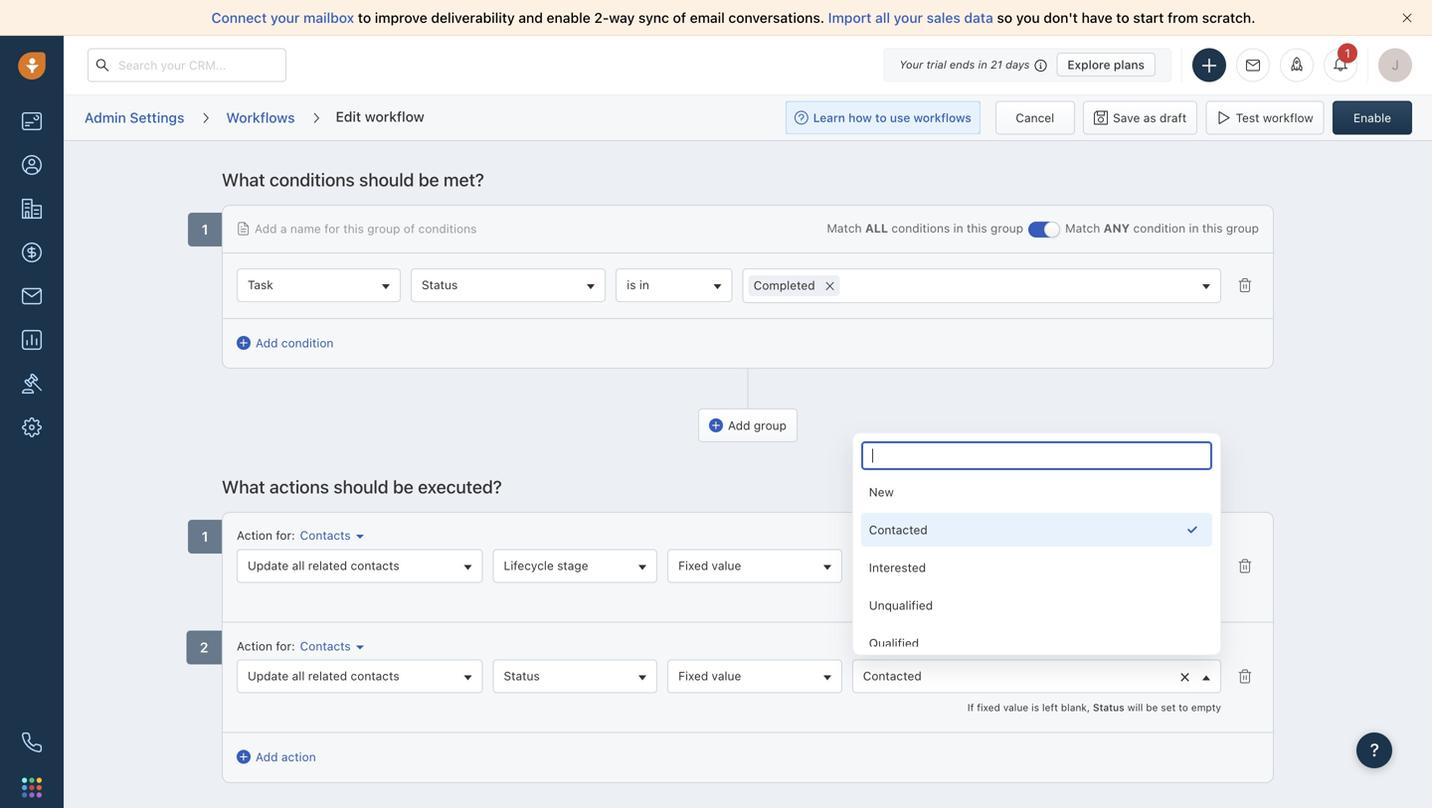 Task type: vqa. For each thing, say whether or not it's contained in the screenshot.
second the Manage licenses button from the bottom
no



Task type: describe. For each thing, give the bounding box(es) containing it.
contacts for lifecycle stage
[[351, 559, 399, 573]]

connect your mailbox link
[[211, 9, 358, 26]]

enable
[[1353, 111, 1391, 125]]

deliverability
[[431, 9, 515, 26]]

cancel button
[[995, 101, 1075, 135]]

1 vertical spatial contacted
[[863, 669, 922, 683]]

× inside × button
[[825, 274, 835, 295]]

add group button
[[698, 409, 798, 443]]

data
[[964, 9, 993, 26]]

enable
[[547, 9, 590, 26]]

lifecycle
[[504, 559, 554, 573]]

connect your mailbox to improve deliverability and enable 2-way sync of email conversations. import all your sales data so you don't have to start from scratch.
[[211, 9, 1255, 26]]

new option
[[861, 475, 1212, 509]]

all
[[865, 221, 888, 235]]

will be set to empty
[[1124, 591, 1221, 603]]

explore
[[1067, 58, 1110, 72]]

contacts button for status
[[295, 638, 364, 655]]

interested
[[869, 561, 926, 575]]

admin settings link
[[84, 102, 185, 133]]

group for match any condition in this group
[[1226, 221, 1259, 235]]

21
[[991, 58, 1002, 71]]

lifecycle stage button
[[493, 549, 657, 583]]

you
[[1016, 9, 1040, 26]]

lifecycle stage
[[504, 559, 588, 573]]

in for conditions
[[953, 221, 963, 235]]

as
[[1143, 111, 1156, 125]]

fixed value for lifecycle stage
[[678, 559, 741, 573]]

contacts button for lifecycle stage
[[295, 527, 364, 544]]

contacts for status
[[351, 669, 399, 683]]

enable button
[[1333, 101, 1412, 135]]

sync
[[638, 9, 669, 26]]

add condition
[[256, 336, 334, 350]]

is in
[[627, 278, 649, 292]]

this for conditions
[[967, 221, 987, 235]]

lead button
[[852, 549, 1221, 583]]

add for add condition
[[256, 336, 278, 350]]

fixed value button for lead
[[667, 549, 842, 583]]

lead
[[863, 559, 890, 573]]

have
[[1082, 9, 1112, 26]]

freshworks switcher image
[[22, 778, 42, 798]]

2 horizontal spatial conditions
[[891, 221, 950, 235]]

is in button
[[616, 269, 733, 302]]

in for ends
[[978, 58, 987, 71]]

add action
[[256, 751, 316, 764]]

1 link
[[1324, 43, 1357, 82]]

what actions should be executed?
[[222, 476, 502, 498]]

match any condition in this group
[[1065, 221, 1259, 235]]

action for : for lifecycle stage
[[237, 529, 295, 543]]

edit workflow
[[336, 108, 424, 125]]

2 will from the top
[[1127, 702, 1143, 714]]

Search your CRM... text field
[[88, 48, 286, 82]]

save as draft button
[[1083, 101, 1198, 135]]

actions
[[270, 476, 329, 498]]

settings
[[130, 109, 184, 126]]

any
[[1104, 221, 1130, 235]]

improve
[[375, 9, 427, 26]]

if fixed value is left blank,
[[925, 591, 1051, 603]]

test workflow button
[[1206, 101, 1324, 135]]

update for lifecycle stage
[[248, 559, 289, 573]]

related for status
[[308, 669, 347, 683]]

save as draft
[[1113, 111, 1187, 125]]

: for status
[[291, 639, 295, 653]]

update all related contacts button for status
[[237, 660, 483, 694]]

import all your sales data link
[[828, 9, 997, 26]]

contacts for lifecycle stage
[[300, 529, 351, 543]]

admin settings
[[85, 109, 184, 126]]

new
[[869, 485, 894, 499]]

task button
[[237, 269, 401, 302]]

add a name for this group of conditions
[[255, 222, 477, 236]]

scratch.
[[1202, 9, 1255, 26]]

1 empty from the top
[[1191, 591, 1221, 603]]

0 vertical spatial for
[[324, 222, 340, 236]]

qualified
[[869, 636, 919, 650]]

ends
[[950, 58, 975, 71]]

unqualified option
[[861, 588, 1212, 622]]

your trial ends in 21 days
[[899, 58, 1030, 71]]

edit
[[336, 108, 361, 125]]

status for task
[[422, 278, 458, 292]]

1 set from the top
[[1161, 591, 1176, 603]]

2 vertical spatial status
[[1093, 702, 1124, 714]]

completed
[[754, 278, 815, 292]]

fixed value button for contacted
[[667, 660, 842, 694]]

import
[[828, 9, 872, 26]]

if fixed value is left blank, status will be set to empty
[[967, 702, 1221, 714]]

2-
[[594, 9, 609, 26]]

0 vertical spatial of
[[673, 9, 686, 26]]

task
[[248, 278, 273, 292]]

add condition link
[[237, 334, 334, 352]]

fixed for status
[[678, 669, 708, 683]]

action for lifecycle stage
[[237, 529, 272, 543]]

workflows link
[[225, 102, 296, 133]]

qualified option
[[861, 626, 1212, 660]]

from
[[1168, 9, 1198, 26]]

admin
[[85, 109, 126, 126]]

a
[[280, 222, 287, 236]]

should for conditions
[[359, 169, 414, 190]]

workflow for edit workflow
[[365, 108, 424, 125]]

plans
[[1114, 58, 1145, 72]]

1 horizontal spatial ×
[[1180, 665, 1190, 687]]

match for match any condition in this group
[[1065, 221, 1100, 235]]

add action link
[[237, 749, 316, 766]]

add action button
[[237, 749, 336, 769]]

what for what conditions should be met?
[[222, 169, 265, 190]]

save
[[1113, 111, 1140, 125]]

for for lifecycle stage
[[276, 529, 291, 543]]

workflow for test workflow
[[1263, 111, 1313, 125]]

match all conditions in this group
[[827, 221, 1023, 235]]

fixed for if fixed value is left blank,
[[935, 591, 958, 603]]

what conditions should be met?
[[222, 169, 484, 190]]

email
[[690, 9, 725, 26]]

connect
[[211, 9, 267, 26]]



Task type: locate. For each thing, give the bounding box(es) containing it.
1 vertical spatial is
[[989, 591, 997, 603]]

0 horizontal spatial fixed
[[935, 591, 958, 603]]

if down "qualified" option
[[967, 702, 974, 714]]

this for name
[[343, 222, 364, 236]]

1 vertical spatial contacts
[[351, 669, 399, 683]]

workflow inside button
[[1263, 111, 1313, 125]]

should up add a name for this group of conditions
[[359, 169, 414, 190]]

0 horizontal spatial blank,
[[1019, 591, 1048, 603]]

executed?
[[418, 476, 502, 498]]

0 vertical spatial contacts button
[[295, 527, 364, 544]]

1 vertical spatial set
[[1161, 702, 1176, 714]]

1 vertical spatial should
[[333, 476, 388, 498]]

match
[[827, 221, 862, 235], [1065, 221, 1100, 235]]

1 contacts from the top
[[300, 529, 351, 543]]

all up the action
[[292, 669, 305, 683]]

: for lifecycle stage
[[291, 529, 295, 543]]

fixed for lifecycle stage
[[678, 559, 708, 573]]

0 horizontal spatial if
[[925, 591, 932, 603]]

1 vertical spatial action for :
[[237, 639, 295, 653]]

add for add a name for this group of conditions
[[255, 222, 277, 236]]

blank, for if fixed value is left blank,
[[1019, 591, 1048, 603]]

1 horizontal spatial is
[[989, 591, 997, 603]]

0 vertical spatial status
[[422, 278, 458, 292]]

condition
[[1133, 221, 1186, 235], [281, 336, 334, 350]]

conditions down met? at top left
[[418, 222, 477, 236]]

update down actions
[[248, 559, 289, 573]]

× down will be set to empty
[[1180, 665, 1190, 687]]

0 vertical spatial update all related contacts button
[[237, 549, 483, 583]]

add for add group
[[728, 419, 750, 433]]

0 vertical spatial update all related contacts
[[248, 559, 399, 573]]

1 fixed value button from the top
[[667, 549, 842, 583]]

unqualified
[[869, 598, 933, 612]]

0 vertical spatial :
[[291, 529, 295, 543]]

0 horizontal spatial workflow
[[365, 108, 424, 125]]

in for condition
[[1189, 221, 1199, 235]]

2 fixed from the top
[[678, 669, 708, 683]]

stage
[[557, 559, 588, 573]]

0 vertical spatial empty
[[1191, 591, 1221, 603]]

1 horizontal spatial your
[[894, 9, 923, 26]]

1 vertical spatial status button
[[493, 660, 657, 694]]

fixed value
[[678, 559, 741, 573], [678, 669, 741, 683]]

update all related contacts down actions
[[248, 559, 399, 573]]

1 fixed from the top
[[678, 559, 708, 573]]

1 vertical spatial empty
[[1191, 702, 1221, 714]]

0 horizontal spatial conditions
[[270, 169, 355, 190]]

2 what from the top
[[222, 476, 265, 498]]

0 vertical spatial condition
[[1133, 221, 1186, 235]]

all down actions
[[292, 559, 305, 573]]

group for add a name for this group of conditions
[[367, 222, 400, 236]]

2 vertical spatial is
[[1031, 702, 1039, 714]]

trial
[[926, 58, 946, 71]]

add inside button
[[728, 419, 750, 433]]

2 contacts from the top
[[351, 669, 399, 683]]

0 vertical spatial fixed
[[678, 559, 708, 573]]

what
[[222, 169, 265, 190], [222, 476, 265, 498]]

:
[[291, 529, 295, 543], [291, 639, 295, 653]]

name
[[290, 222, 321, 236]]

contacts
[[351, 559, 399, 573], [351, 669, 399, 683]]

draft
[[1160, 111, 1187, 125]]

1 vertical spatial fixed
[[678, 669, 708, 683]]

1 vertical spatial fixed value button
[[667, 660, 842, 694]]

2 update all related contacts from the top
[[248, 669, 399, 683]]

blank, down "qualified" option
[[1061, 702, 1090, 714]]

0 vertical spatial action
[[237, 529, 272, 543]]

0 horizontal spatial ×
[[825, 274, 835, 295]]

contacts for status
[[300, 639, 351, 653]]

× right 'completed' at the top of page
[[825, 274, 835, 295]]

1 horizontal spatial left
[[1042, 702, 1058, 714]]

contacted up interested on the bottom right
[[869, 523, 928, 537]]

1 vertical spatial will
[[1127, 702, 1143, 714]]

should right actions
[[333, 476, 388, 498]]

0 vertical spatial ×
[[825, 274, 835, 295]]

action
[[281, 751, 316, 764]]

related for lifecycle stage
[[308, 559, 347, 573]]

update all related contacts for lifecycle stage
[[248, 559, 399, 573]]

empty
[[1191, 591, 1221, 603], [1191, 702, 1221, 714]]

status button
[[411, 269, 606, 302], [493, 660, 657, 694]]

2 horizontal spatial this
[[1202, 221, 1223, 235]]

so
[[997, 9, 1012, 26]]

0 horizontal spatial status
[[422, 278, 458, 292]]

2 fixed value button from the top
[[667, 660, 842, 694]]

fixed value button
[[667, 549, 842, 583], [667, 660, 842, 694]]

status for update all related contacts
[[504, 669, 540, 683]]

0 vertical spatial contacts
[[300, 529, 351, 543]]

match left 'all'
[[827, 221, 862, 235]]

explore plans link
[[1057, 53, 1156, 77]]

days
[[1005, 58, 1030, 71]]

2 empty from the top
[[1191, 702, 1221, 714]]

contacts button
[[295, 527, 364, 544], [295, 638, 364, 655]]

workflow right edit on the left of page
[[365, 108, 424, 125]]

list box containing new
[[861, 475, 1212, 660]]

1 related from the top
[[308, 559, 347, 573]]

1 update from the top
[[248, 559, 289, 573]]

start
[[1133, 9, 1164, 26]]

1 contacts from the top
[[351, 559, 399, 573]]

0 vertical spatial blank,
[[1019, 591, 1048, 603]]

×
[[825, 274, 835, 295], [1180, 665, 1190, 687]]

0 horizontal spatial is
[[627, 278, 636, 292]]

if down interested on the bottom right
[[925, 591, 932, 603]]

blank,
[[1019, 591, 1048, 603], [1061, 702, 1090, 714]]

don't
[[1044, 9, 1078, 26]]

this
[[967, 221, 987, 235], [1202, 221, 1223, 235], [343, 222, 364, 236]]

0 vertical spatial should
[[359, 169, 414, 190]]

1 vertical spatial if
[[967, 702, 974, 714]]

if for if fixed value is left blank, status will be set to empty
[[967, 702, 974, 714]]

2 match from the left
[[1065, 221, 1100, 235]]

conditions up name
[[270, 169, 355, 190]]

should for actions
[[333, 476, 388, 498]]

0 vertical spatial all
[[875, 9, 890, 26]]

match for match all conditions in this group
[[827, 221, 862, 235]]

1 horizontal spatial fixed
[[977, 702, 1000, 714]]

1 vertical spatial action
[[237, 639, 272, 653]]

1 vertical spatial fixed value
[[678, 669, 741, 683]]

all right import
[[875, 9, 890, 26]]

contacted option
[[861, 513, 1212, 547]]

1 vertical spatial blank,
[[1061, 702, 1090, 714]]

set
[[1161, 591, 1176, 603], [1161, 702, 1176, 714]]

2 related from the top
[[308, 669, 347, 683]]

if for if fixed value is left blank,
[[925, 591, 932, 603]]

2 contacts button from the top
[[295, 638, 364, 655]]

1 action for : from the top
[[237, 529, 295, 543]]

1 vertical spatial for
[[276, 529, 291, 543]]

update all related contacts up the action
[[248, 669, 399, 683]]

1 horizontal spatial blank,
[[1061, 702, 1090, 714]]

is
[[627, 278, 636, 292], [989, 591, 997, 603], [1031, 702, 1039, 714]]

2 vertical spatial all
[[292, 669, 305, 683]]

update all related contacts for status
[[248, 669, 399, 683]]

fixed value for status
[[678, 669, 741, 683]]

what left actions
[[222, 476, 265, 498]]

2 fixed value from the top
[[678, 669, 741, 683]]

workflow
[[365, 108, 424, 125], [1263, 111, 1313, 125]]

sales
[[927, 9, 960, 26]]

1 vertical spatial what
[[222, 476, 265, 498]]

2 action for : from the top
[[237, 639, 295, 653]]

left down "qualified" option
[[1042, 702, 1058, 714]]

1 vertical spatial condition
[[281, 336, 334, 350]]

what's new image
[[1290, 57, 1304, 71]]

1 horizontal spatial workflow
[[1263, 111, 1313, 125]]

in inside button
[[639, 278, 649, 292]]

0 horizontal spatial of
[[404, 222, 415, 236]]

test
[[1236, 111, 1259, 125]]

action
[[237, 529, 272, 543], [237, 639, 272, 653]]

way
[[609, 9, 635, 26]]

1 : from the top
[[291, 529, 295, 543]]

should
[[359, 169, 414, 190], [333, 476, 388, 498]]

contacted
[[869, 523, 928, 537], [863, 669, 922, 683]]

this for condition
[[1202, 221, 1223, 235]]

1 update all related contacts from the top
[[248, 559, 399, 573]]

1 your from the left
[[271, 9, 300, 26]]

status button for fixed value
[[493, 660, 657, 694]]

is inside button
[[627, 278, 636, 292]]

action for : for status
[[237, 639, 295, 653]]

1 vertical spatial related
[[308, 669, 347, 683]]

add inside 'link'
[[256, 751, 278, 764]]

properties image
[[22, 374, 42, 394]]

2 horizontal spatial is
[[1031, 702, 1039, 714]]

0 vertical spatial update
[[248, 559, 289, 573]]

1 update all related contacts button from the top
[[237, 549, 483, 583]]

1 horizontal spatial status
[[504, 669, 540, 683]]

is for if fixed value is left blank,
[[989, 591, 997, 603]]

1 horizontal spatial this
[[967, 221, 987, 235]]

cancel
[[1016, 111, 1054, 125]]

update all related contacts button
[[237, 549, 483, 583], [237, 660, 483, 694]]

phone element
[[12, 723, 52, 763]]

interested option
[[861, 551, 1212, 585]]

fixed right unqualified
[[935, 591, 958, 603]]

all for status
[[292, 669, 305, 683]]

0 horizontal spatial match
[[827, 221, 862, 235]]

1 horizontal spatial condition
[[1133, 221, 1186, 235]]

mailbox
[[303, 9, 354, 26]]

to
[[358, 9, 371, 26], [1116, 9, 1129, 26], [1179, 591, 1188, 603], [1179, 702, 1188, 714]]

1 match from the left
[[827, 221, 862, 235]]

add group
[[728, 419, 787, 433]]

0 vertical spatial fixed value
[[678, 559, 741, 573]]

2 action from the top
[[237, 639, 272, 653]]

conditions right 'all'
[[891, 221, 950, 235]]

0 horizontal spatial this
[[343, 222, 364, 236]]

1 vertical spatial :
[[291, 639, 295, 653]]

update all related contacts button for lifecycle stage
[[237, 549, 483, 583]]

0 vertical spatial contacts
[[351, 559, 399, 573]]

0 vertical spatial related
[[308, 559, 347, 573]]

blank, down "interested" option
[[1019, 591, 1048, 603]]

0 vertical spatial will
[[1127, 591, 1143, 603]]

2 contacts from the top
[[300, 639, 351, 653]]

1 vertical spatial update
[[248, 669, 289, 683]]

2 : from the top
[[291, 639, 295, 653]]

2 vertical spatial for
[[276, 639, 291, 653]]

group
[[990, 221, 1023, 235], [1226, 221, 1259, 235], [367, 222, 400, 236], [754, 419, 787, 433]]

1 horizontal spatial if
[[967, 702, 974, 714]]

related down actions
[[308, 559, 347, 573]]

1 vertical spatial status
[[504, 669, 540, 683]]

be
[[419, 169, 439, 190], [393, 476, 414, 498], [1146, 591, 1158, 603], [1146, 702, 1158, 714]]

0 vertical spatial what
[[222, 169, 265, 190]]

0 vertical spatial left
[[1000, 591, 1016, 603]]

2 your from the left
[[894, 9, 923, 26]]

in
[[978, 58, 987, 71], [953, 221, 963, 235], [1189, 221, 1199, 235], [639, 278, 649, 292]]

0 vertical spatial contacted
[[869, 523, 928, 537]]

1 horizontal spatial of
[[673, 9, 686, 26]]

1 vertical spatial of
[[404, 222, 415, 236]]

2 set from the top
[[1161, 702, 1176, 714]]

update up add action 'link' in the left of the page
[[248, 669, 289, 683]]

if
[[925, 591, 932, 603], [967, 702, 974, 714]]

None search field
[[861, 441, 1212, 470]]

workflow right the test
[[1263, 111, 1313, 125]]

your
[[271, 9, 300, 26], [894, 9, 923, 26]]

1 vertical spatial left
[[1042, 702, 1058, 714]]

1 vertical spatial ×
[[1180, 665, 1190, 687]]

of down the what conditions should be met?
[[404, 222, 415, 236]]

1 fixed value from the top
[[678, 559, 741, 573]]

is for if fixed value is left blank, status will be set to empty
[[1031, 702, 1039, 714]]

of
[[673, 9, 686, 26], [404, 222, 415, 236]]

met?
[[444, 169, 484, 190]]

all
[[875, 9, 890, 26], [292, 559, 305, 573], [292, 669, 305, 683]]

status
[[422, 278, 458, 292], [504, 669, 540, 683], [1093, 702, 1124, 714]]

0 horizontal spatial your
[[271, 9, 300, 26]]

0 vertical spatial status button
[[411, 269, 606, 302]]

test workflow
[[1236, 111, 1313, 125]]

of right sync in the top of the page
[[673, 9, 686, 26]]

action for status
[[237, 639, 272, 653]]

contacted inside option
[[869, 523, 928, 537]]

phone image
[[22, 733, 42, 753]]

close image
[[1402, 13, 1412, 23]]

value
[[712, 559, 741, 573], [961, 591, 986, 603], [712, 669, 741, 683], [1003, 702, 1028, 714]]

1 vertical spatial all
[[292, 559, 305, 573]]

0 vertical spatial fixed value button
[[667, 549, 842, 583]]

workflows
[[226, 109, 295, 126]]

left
[[1000, 591, 1016, 603], [1042, 702, 1058, 714]]

match left the any
[[1065, 221, 1100, 235]]

what for what actions should be executed?
[[222, 476, 265, 498]]

1 what from the top
[[222, 169, 265, 190]]

update all related contacts
[[248, 559, 399, 573], [248, 669, 399, 683]]

contacted down qualified
[[863, 669, 922, 683]]

will
[[1127, 591, 1143, 603], [1127, 702, 1143, 714]]

condition right the any
[[1133, 221, 1186, 235]]

status button for is in
[[411, 269, 606, 302]]

0 vertical spatial if
[[925, 591, 932, 603]]

group inside button
[[754, 419, 787, 433]]

list box
[[861, 475, 1212, 660]]

1 action from the top
[[237, 529, 272, 543]]

0 vertical spatial fixed
[[935, 591, 958, 603]]

related up the action
[[308, 669, 347, 683]]

action for :
[[237, 529, 295, 543], [237, 639, 295, 653]]

blank, for if fixed value is left blank, status will be set to empty
[[1061, 702, 1090, 714]]

1 vertical spatial contacts button
[[295, 638, 364, 655]]

1 vertical spatial update all related contacts button
[[237, 660, 483, 694]]

for for status
[[276, 639, 291, 653]]

your left sales
[[894, 9, 923, 26]]

left for if fixed value is left blank, status will be set to empty
[[1042, 702, 1058, 714]]

1 horizontal spatial conditions
[[418, 222, 477, 236]]

update for status
[[248, 669, 289, 683]]

1 will from the top
[[1127, 591, 1143, 603]]

2 horizontal spatial status
[[1093, 702, 1124, 714]]

1
[[1345, 46, 1350, 60]]

× button
[[820, 274, 840, 296]]

left for if fixed value is left blank,
[[1000, 591, 1016, 603]]

1 contacts button from the top
[[295, 527, 364, 544]]

0 vertical spatial is
[[627, 278, 636, 292]]

group for match all conditions in this group
[[990, 221, 1023, 235]]

conversations.
[[728, 9, 824, 26]]

1 vertical spatial update all related contacts
[[248, 669, 399, 683]]

1 horizontal spatial match
[[1065, 221, 1100, 235]]

1 vertical spatial contacts
[[300, 639, 351, 653]]

and
[[518, 9, 543, 26]]

0 horizontal spatial left
[[1000, 591, 1016, 603]]

fixed down "qualified" option
[[977, 702, 1000, 714]]

0 horizontal spatial condition
[[281, 336, 334, 350]]

2 update all related contacts button from the top
[[237, 660, 483, 694]]

0 vertical spatial action for :
[[237, 529, 295, 543]]

fixed
[[678, 559, 708, 573], [678, 669, 708, 683]]

explore plans
[[1067, 58, 1145, 72]]

add for add action
[[256, 751, 278, 764]]

your
[[899, 58, 923, 71]]

0 vertical spatial set
[[1161, 591, 1176, 603]]

conditions
[[270, 169, 355, 190], [891, 221, 950, 235], [418, 222, 477, 236]]

1 vertical spatial fixed
[[977, 702, 1000, 714]]

left down "interested" option
[[1000, 591, 1016, 603]]

2 update from the top
[[248, 669, 289, 683]]

fixed for if fixed value is left blank, status will be set to empty
[[977, 702, 1000, 714]]

your left "mailbox"
[[271, 9, 300, 26]]

all for lifecycle stage
[[292, 559, 305, 573]]

what down workflows 'link'
[[222, 169, 265, 190]]

condition down the task button
[[281, 336, 334, 350]]



